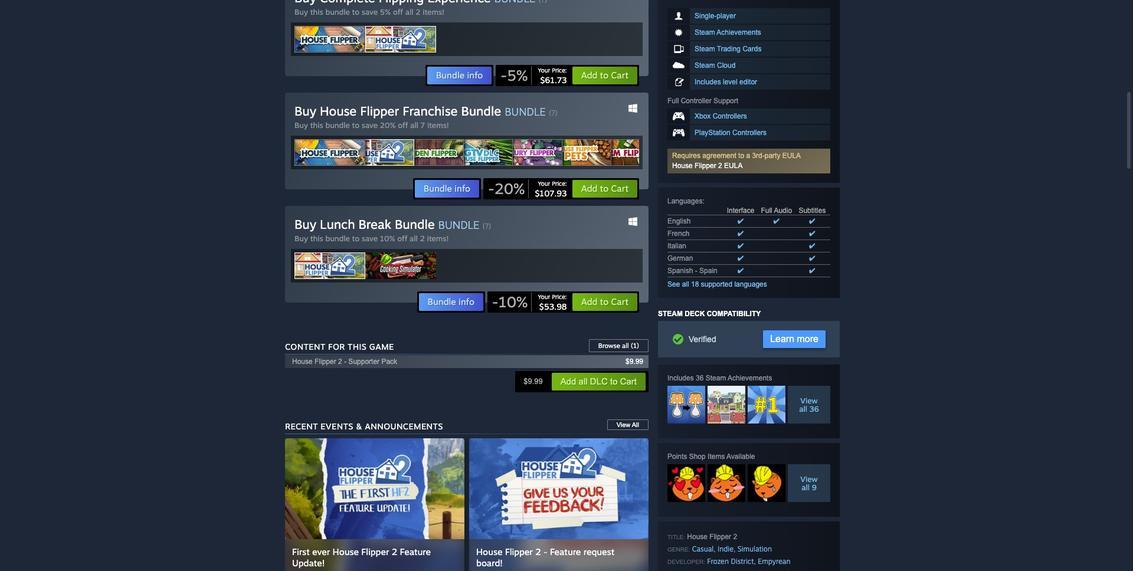 Task type: describe. For each thing, give the bounding box(es) containing it.
this for -5%
[[310, 7, 323, 17]]

languages
[[735, 280, 767, 289]]

-5%
[[501, 66, 528, 84]]

view all 9
[[801, 475, 818, 492]]

bundle inside buy house flipper franchise bundle bundle (?)
[[505, 105, 546, 118]]

level
[[723, 78, 738, 86]]

announcements
[[365, 421, 443, 431]]

3rd-
[[752, 152, 765, 160]]

all
[[632, 421, 639, 429]]

first ever house flipper 2 feature update! link
[[285, 439, 465, 571]]

18
[[691, 280, 699, 289]]

(1)
[[631, 342, 639, 350]]

playstation controllers
[[695, 129, 767, 137]]

playstation controllers link
[[668, 125, 830, 140]]

steam trading cards
[[695, 45, 762, 53]]

single-player
[[695, 12, 736, 20]]

steam deck compatibility
[[658, 310, 761, 318]]

add to cart link for 5%
[[572, 66, 638, 85]]

price: for -5%
[[552, 67, 567, 74]]

house inside requires agreement to a 3rd-party eula house flipper 2 eula
[[672, 162, 693, 170]]

2 inside requires agreement to a 3rd-party eula house flipper 2 eula
[[718, 162, 722, 170]]

audio
[[774, 207, 792, 215]]

0 vertical spatial achievements
[[717, 28, 761, 37]]

save for -20%
[[362, 120, 378, 130]]

1 horizontal spatial $9.99
[[626, 358, 643, 366]]

points
[[668, 453, 687, 461]]

&
[[356, 421, 362, 431]]

2 inside title: house flipper 2 genre: casual , indie , simulation developer: frozen district , empyrean
[[733, 533, 737, 541]]

36 inside view all 36
[[810, 404, 819, 414]]

add to cart link for 10%
[[572, 293, 638, 312]]

learn more
[[770, 334, 819, 344]]

board!
[[476, 558, 503, 569]]

content for this game
[[285, 342, 394, 352]]

update!
[[292, 558, 325, 569]]

dlc
[[590, 377, 608, 387]]

(?) inside buy house flipper franchise bundle bundle (?)
[[549, 109, 558, 117]]

developer:
[[668, 559, 705, 565]]

steam cloud link
[[668, 58, 830, 73]]

view for view all
[[617, 421, 631, 429]]

info for -10%
[[459, 296, 475, 308]]

house inside "first ever house flipper 2 feature update!"
[[333, 547, 359, 558]]

buy this bundle to save 20% off all 7 items!
[[295, 120, 449, 130]]

languages :
[[668, 197, 705, 205]]

requires
[[672, 152, 701, 160]]

includes for includes 36 steam achievements
[[668, 374, 694, 382]]

all inside view all 36
[[799, 404, 807, 414]]

pack
[[382, 358, 397, 366]]

shop
[[689, 453, 706, 461]]

-20%
[[488, 179, 525, 198]]

flipper inside house flipper 2 - feature request board!
[[505, 547, 533, 558]]

browse
[[598, 342, 620, 350]]

flipper down for
[[315, 358, 336, 366]]

0 horizontal spatial ,
[[714, 545, 716, 554]]

supported
[[701, 280, 733, 289]]

supporter
[[348, 358, 380, 366]]

bundle info link for -5%
[[427, 66, 492, 85]]

available
[[727, 453, 755, 461]]

your for 20%
[[538, 180, 550, 187]]

all inside "link"
[[579, 377, 588, 387]]

items! for -5%
[[423, 7, 444, 17]]

0 vertical spatial 20%
[[380, 120, 396, 130]]

points shop items available
[[668, 453, 755, 461]]

genre:
[[668, 547, 690, 553]]

save for -10%
[[362, 234, 378, 243]]

7
[[421, 120, 425, 130]]

controllers for playstation controllers
[[733, 129, 767, 137]]

deck
[[685, 310, 705, 318]]

support
[[714, 97, 738, 105]]

house inside title: house flipper 2 genre: casual , indie , simulation developer: frozen district , empyrean
[[687, 533, 708, 541]]

steam trading cards link
[[668, 41, 830, 57]]

full audio
[[761, 207, 792, 215]]

2 inside "first ever house flipper 2 feature update!"
[[392, 547, 397, 558]]

:bessie_uwu: image
[[708, 465, 745, 502]]

items! for -10%
[[427, 234, 449, 243]]

includes for includes level editor
[[695, 78, 721, 86]]

title: house flipper 2 genre: casual , indie , simulation developer: frozen district , empyrean
[[668, 533, 791, 566]]

includes level editor link
[[668, 74, 830, 90]]

view all 36
[[799, 396, 819, 414]]

district
[[731, 557, 754, 566]]

spanish
[[668, 267, 693, 275]]

bundle info link for -20%
[[414, 179, 480, 198]]

content
[[285, 342, 326, 352]]

add to cart for -5%
[[581, 70, 629, 81]]

bundle info link for -10%
[[418, 293, 484, 312]]

to inside requires agreement to a 3rd-party eula house flipper 2 eula
[[738, 152, 744, 160]]

bundle for -10%
[[325, 234, 350, 243]]

more
[[797, 334, 819, 344]]

bundle for -5%
[[325, 7, 350, 17]]

casual
[[692, 545, 714, 554]]

bundle for -5%
[[436, 70, 465, 81]]

your price: $107.93
[[535, 180, 567, 198]]

controller
[[681, 97, 712, 105]]

house flipper 2 - feature request board!
[[476, 547, 615, 569]]

1 horizontal spatial eula
[[783, 152, 801, 160]]

0 horizontal spatial 10%
[[380, 234, 395, 243]]

4 buy from the top
[[295, 217, 316, 232]]

house flipper 2 - supporter pack
[[292, 358, 397, 366]]

bundle for -20%
[[424, 183, 452, 194]]

your price: $53.98
[[538, 293, 567, 312]]

your price: $61.73
[[538, 67, 567, 85]]

cart for 10%
[[611, 296, 629, 308]]

steam for steam achievements
[[695, 28, 715, 37]]

events
[[321, 421, 353, 431]]

for
[[328, 342, 345, 352]]

2 buy from the top
[[295, 103, 316, 119]]

0 horizontal spatial eula
[[724, 162, 743, 170]]

items
[[708, 453, 725, 461]]

add to cart link for 20%
[[572, 179, 638, 198]]

see all 18 supported languages
[[668, 280, 767, 289]]

controllers for xbox controllers
[[713, 112, 747, 120]]

this
[[348, 342, 367, 352]]

steam achievements link
[[668, 25, 830, 40]]

steam for steam deck compatibility
[[658, 310, 683, 318]]

indie
[[718, 545, 734, 554]]

first ever house flipper 2 feature update!
[[292, 547, 431, 569]]

recent
[[285, 421, 318, 431]]

bundle info for -20%
[[424, 183, 471, 194]]

house flipper 2 - feature request board! link
[[469, 439, 649, 571]]

break
[[359, 217, 391, 232]]

9
[[812, 483, 817, 492]]

1 horizontal spatial ,
[[734, 545, 736, 554]]

0 vertical spatial 5%
[[380, 7, 391, 17]]

$61.73
[[540, 75, 567, 85]]

request
[[584, 547, 615, 558]]

2 inside house flipper 2 - feature request board!
[[535, 547, 541, 558]]

buy lunch break bundle bundle (?)
[[295, 217, 491, 232]]

franchise
[[403, 103, 458, 119]]

steam for steam trading cards
[[695, 45, 715, 53]]



Task type: locate. For each thing, give the bounding box(es) containing it.
1 buy from the top
[[295, 7, 308, 17]]

achievements down single-player link
[[717, 28, 761, 37]]

price: inside your price: $53.98
[[552, 293, 567, 300]]

requires agreement to a 3rd-party eula house flipper 2 eula
[[672, 152, 801, 170]]

bundle info link
[[427, 66, 492, 85], [414, 179, 480, 198], [418, 293, 484, 312]]

(?)
[[549, 109, 558, 117], [483, 222, 491, 231]]

info for -20%
[[455, 183, 471, 194]]

cart for 20%
[[611, 183, 629, 194]]

1 save from the top
[[362, 7, 378, 17]]

your inside your price: $61.73
[[538, 67, 550, 74]]

flipper down agreement
[[695, 162, 716, 170]]

your for 10%
[[538, 293, 550, 300]]

view inside view all 36
[[801, 396, 818, 406]]

1 horizontal spatial feature
[[550, 547, 581, 558]]

1 vertical spatial 10%
[[499, 293, 528, 311]]

buy house flipper franchise bundle bundle (?)
[[295, 103, 558, 119]]

0 vertical spatial add to cart link
[[572, 66, 638, 85]]

add right $61.73
[[581, 70, 598, 81]]

your for 5%
[[538, 67, 550, 74]]

controllers down xbox controllers link
[[733, 129, 767, 137]]

2 vertical spatial off
[[397, 234, 407, 243]]

feature inside house flipper 2 - feature request board!
[[550, 547, 581, 558]]

10% left your price: $53.98
[[499, 293, 528, 311]]

2
[[416, 7, 421, 17], [718, 162, 722, 170], [420, 234, 425, 243], [338, 358, 342, 366], [733, 533, 737, 541], [392, 547, 397, 558], [535, 547, 541, 558]]

1 vertical spatial view
[[617, 421, 631, 429]]

casual link
[[692, 545, 714, 554]]

2 vertical spatial items!
[[427, 234, 449, 243]]

1 vertical spatial 20%
[[495, 179, 525, 198]]

achievements up world's best flipper image
[[728, 374, 772, 382]]

interface
[[727, 207, 755, 215]]

1 vertical spatial 5%
[[507, 66, 528, 84]]

0 horizontal spatial includes
[[668, 374, 694, 382]]

add to cart for -20%
[[581, 183, 629, 194]]

1 vertical spatial save
[[362, 120, 378, 130]]

flipper inside title: house flipper 2 genre: casual , indie , simulation developer: frozen district , empyrean
[[710, 533, 731, 541]]

languages
[[668, 197, 703, 205]]

add left the dlc
[[561, 377, 576, 387]]

cart
[[611, 70, 629, 81], [611, 183, 629, 194], [611, 296, 629, 308], [620, 377, 637, 387]]

full for full controller support
[[668, 97, 679, 105]]

learn more link
[[763, 331, 826, 348]]

buy for -20%
[[295, 120, 308, 130]]

add for 20%
[[581, 183, 598, 194]]

1 horizontal spatial includes
[[695, 78, 721, 86]]

your up $61.73
[[538, 67, 550, 74]]

36 right world's best flipper image
[[810, 404, 819, 414]]

1 your from the top
[[538, 67, 550, 74]]

1 vertical spatial bundle info link
[[414, 179, 480, 198]]

add to cart right your price: $107.93
[[581, 183, 629, 194]]

browse all (1)
[[598, 342, 639, 350]]

world's best flipper image
[[748, 386, 786, 424]]

2 vertical spatial add to cart
[[581, 296, 629, 308]]

,
[[714, 545, 716, 554], [734, 545, 736, 554], [754, 558, 756, 566]]

36 up everything matches image
[[696, 374, 704, 382]]

price: up $53.98
[[552, 293, 567, 300]]

0 vertical spatial items!
[[423, 7, 444, 17]]

buy for -10%
[[295, 234, 308, 243]]

add for 10%
[[581, 296, 598, 308]]

$53.98
[[539, 302, 567, 312]]

0 vertical spatial price:
[[552, 67, 567, 74]]

steam up steam cloud
[[695, 45, 715, 53]]

bundle for -20%
[[325, 120, 350, 130]]

this for -20%
[[310, 120, 323, 130]]

1 vertical spatial items!
[[427, 120, 449, 130]]

flipper inside "first ever house flipper 2 feature update!"
[[361, 547, 389, 558]]

view for view all 9
[[801, 475, 818, 484]]

controllers
[[713, 112, 747, 120], [733, 129, 767, 137]]

0 vertical spatial (?)
[[549, 109, 558, 117]]

, up frozen district link
[[734, 545, 736, 554]]

2 vertical spatial bundle
[[325, 234, 350, 243]]

steam cloud
[[695, 61, 736, 70]]

trading
[[717, 45, 741, 53]]

2 vertical spatial price:
[[552, 293, 567, 300]]

includes 36 steam achievements
[[668, 374, 772, 382]]

first
[[292, 547, 310, 558]]

spanish - spain
[[668, 267, 718, 275]]

2 add to cart from the top
[[581, 183, 629, 194]]

1 vertical spatial your
[[538, 180, 550, 187]]

20% left 7
[[380, 120, 396, 130]]

3 buy from the top
[[295, 120, 308, 130]]

, left indie link
[[714, 545, 716, 554]]

party
[[765, 152, 781, 160]]

feature
[[400, 547, 431, 558], [550, 547, 581, 558]]

0 horizontal spatial 20%
[[380, 120, 396, 130]]

add to cart right $61.73
[[581, 70, 629, 81]]

0 vertical spatial bundle
[[325, 7, 350, 17]]

1 vertical spatial bundle
[[325, 120, 350, 130]]

0 vertical spatial eula
[[783, 152, 801, 160]]

steam left cloud
[[695, 61, 715, 70]]

1 feature from the left
[[400, 547, 431, 558]]

add all dlc to cart link
[[551, 372, 646, 391]]

full left controller
[[668, 97, 679, 105]]

xbox controllers link
[[668, 109, 830, 124]]

flipper up buy this bundle to save 20% off all 7 items!
[[360, 103, 399, 119]]

house inside house flipper 2 - feature request board!
[[476, 547, 503, 558]]

your inside your price: $107.93
[[538, 180, 550, 187]]

3 your from the top
[[538, 293, 550, 300]]

2 bundle from the top
[[325, 120, 350, 130]]

2 price: from the top
[[552, 180, 567, 187]]

view
[[801, 396, 818, 406], [617, 421, 631, 429], [801, 475, 818, 484]]

1 horizontal spatial 36
[[810, 404, 819, 414]]

flipper inside requires agreement to a 3rd-party eula house flipper 2 eula
[[695, 162, 716, 170]]

a
[[746, 152, 750, 160]]

2 feature from the left
[[550, 547, 581, 558]]

bundle
[[505, 105, 546, 118], [438, 218, 480, 231]]

0 vertical spatial save
[[362, 7, 378, 17]]

1 vertical spatial includes
[[668, 374, 694, 382]]

add to cart link right $61.73
[[572, 66, 638, 85]]

add for 5%
[[581, 70, 598, 81]]

controllers down support
[[713, 112, 747, 120]]

0 vertical spatial view
[[801, 396, 818, 406]]

xbox controllers
[[695, 112, 747, 120]]

1 vertical spatial $9.99
[[524, 377, 543, 386]]

3 save from the top
[[362, 234, 378, 243]]

price: for -10%
[[552, 293, 567, 300]]

0 vertical spatial $9.99
[[626, 358, 643, 366]]

2 vertical spatial info
[[459, 296, 475, 308]]

0 vertical spatial info
[[467, 70, 483, 81]]

2 vertical spatial this
[[310, 234, 323, 243]]

cloud
[[717, 61, 736, 70]]

single-player link
[[668, 8, 830, 24]]

0 horizontal spatial $9.99
[[524, 377, 543, 386]]

3 add to cart from the top
[[581, 296, 629, 308]]

all inside 'view all 9'
[[802, 483, 810, 492]]

includes level editor
[[695, 78, 757, 86]]

add right $53.98
[[581, 296, 598, 308]]

full
[[668, 97, 679, 105], [761, 207, 772, 215]]

pinnacove suburbs image
[[708, 386, 745, 424]]

1 vertical spatial add to cart link
[[572, 179, 638, 198]]

0 vertical spatial add to cart
[[581, 70, 629, 81]]

feature inside "first ever house flipper 2 feature update!"
[[400, 547, 431, 558]]

1 bundle from the top
[[325, 7, 350, 17]]

off for -20%
[[398, 120, 408, 130]]

empyrean link
[[758, 557, 791, 566]]

1 vertical spatial info
[[455, 183, 471, 194]]

agreement
[[703, 152, 736, 160]]

20% left your price: $107.93
[[495, 179, 525, 198]]

(?) down -20%
[[483, 222, 491, 231]]

add to cart link up browse
[[572, 293, 638, 312]]

info left -5%
[[467, 70, 483, 81]]

off for -10%
[[397, 234, 407, 243]]

bundle
[[436, 70, 465, 81], [461, 103, 501, 119], [424, 183, 452, 194], [395, 217, 435, 232], [428, 296, 456, 308]]

bundle
[[325, 7, 350, 17], [325, 120, 350, 130], [325, 234, 350, 243]]

2 horizontal spatial ,
[[754, 558, 756, 566]]

0 vertical spatial 10%
[[380, 234, 395, 243]]

game
[[369, 342, 394, 352]]

bundle for -10%
[[428, 296, 456, 308]]

-10%
[[492, 293, 528, 311]]

see
[[668, 280, 680, 289]]

1 vertical spatial this
[[310, 120, 323, 130]]

includes down steam cloud
[[695, 78, 721, 86]]

items! for -20%
[[427, 120, 449, 130]]

info left -20%
[[455, 183, 471, 194]]

0 horizontal spatial full
[[668, 97, 679, 105]]

1 vertical spatial 36
[[810, 404, 819, 414]]

compatibility
[[707, 310, 761, 318]]

price: for -20%
[[552, 180, 567, 187]]

5 buy from the top
[[295, 234, 308, 243]]

xbox
[[695, 112, 711, 120]]

20%
[[380, 120, 396, 130], [495, 179, 525, 198]]

1 horizontal spatial (?)
[[549, 109, 558, 117]]

spain
[[699, 267, 718, 275]]

info left -10%
[[459, 296, 475, 308]]

off for -5%
[[393, 7, 403, 17]]

your up $107.93
[[538, 180, 550, 187]]

subtitles
[[799, 207, 826, 215]]

price: inside your price: $61.73
[[552, 67, 567, 74]]

0 vertical spatial bundle info
[[436, 70, 483, 81]]

1 horizontal spatial 5%
[[507, 66, 528, 84]]

learn
[[770, 334, 795, 344]]

1 horizontal spatial 20%
[[495, 179, 525, 198]]

english
[[668, 217, 691, 225]]

view for view all 36
[[801, 396, 818, 406]]

your up $53.98
[[538, 293, 550, 300]]

1 vertical spatial (?)
[[483, 222, 491, 231]]

2 this from the top
[[310, 120, 323, 130]]

see all 18 supported languages link
[[668, 280, 767, 289]]

0 vertical spatial your
[[538, 67, 550, 74]]

to
[[352, 7, 360, 17], [600, 70, 609, 81], [352, 120, 360, 130], [738, 152, 744, 160], [600, 183, 609, 194], [352, 234, 360, 243], [600, 296, 609, 308], [610, 377, 618, 387]]

1 horizontal spatial 10%
[[499, 293, 528, 311]]

2 vertical spatial view
[[801, 475, 818, 484]]

3 price: from the top
[[552, 293, 567, 300]]

- inside house flipper 2 - feature request board!
[[544, 547, 548, 558]]

1 vertical spatial bundle info
[[424, 183, 471, 194]]

2 your from the top
[[538, 180, 550, 187]]

0 vertical spatial this
[[310, 7, 323, 17]]

:bessie_love: image
[[668, 465, 705, 502]]

1 vertical spatial price:
[[552, 180, 567, 187]]

1 vertical spatial off
[[398, 120, 408, 130]]

everything matches image
[[668, 386, 705, 424]]

view all
[[617, 421, 639, 429]]

0 horizontal spatial 5%
[[380, 7, 391, 17]]

eula down agreement
[[724, 162, 743, 170]]

italian
[[668, 242, 686, 250]]

flipper up indie link
[[710, 533, 731, 541]]

steam left deck
[[658, 310, 683, 318]]

1 vertical spatial achievements
[[728, 374, 772, 382]]

includes up everything matches image
[[668, 374, 694, 382]]

french
[[668, 230, 690, 238]]

0 vertical spatial 36
[[696, 374, 704, 382]]

cart for 5%
[[611, 70, 629, 81]]

add to cart link right your price: $107.93
[[572, 179, 638, 198]]

info for -5%
[[467, 70, 483, 81]]

:bessie_sad: image
[[748, 465, 786, 502]]

1 vertical spatial controllers
[[733, 129, 767, 137]]

indie link
[[718, 545, 734, 554]]

(?) down $61.73
[[549, 109, 558, 117]]

includes
[[695, 78, 721, 86], [668, 374, 694, 382]]

2 vertical spatial bundle info link
[[418, 293, 484, 312]]

3 this from the top
[[310, 234, 323, 243]]

this for -10%
[[310, 234, 323, 243]]

(?) inside buy lunch break bundle bundle (?)
[[483, 222, 491, 231]]

0 vertical spatial bundle
[[505, 105, 546, 118]]

add
[[581, 70, 598, 81], [581, 183, 598, 194], [581, 296, 598, 308], [561, 377, 576, 387]]

house
[[320, 103, 357, 119], [672, 162, 693, 170], [292, 358, 313, 366], [687, 533, 708, 541], [333, 547, 359, 558], [476, 547, 503, 558]]

1 vertical spatial add to cart
[[581, 183, 629, 194]]

0 horizontal spatial (?)
[[483, 222, 491, 231]]

10% down buy lunch break bundle bundle (?) in the left top of the page
[[380, 234, 395, 243]]

0 vertical spatial includes
[[695, 78, 721, 86]]

lunch
[[320, 217, 355, 232]]

1 vertical spatial full
[[761, 207, 772, 215]]

3 bundle from the top
[[325, 234, 350, 243]]

add all dlc to cart
[[561, 377, 637, 387]]

view right world's best flipper image
[[801, 396, 818, 406]]

2 vertical spatial add to cart link
[[572, 293, 638, 312]]

your inside your price: $53.98
[[538, 293, 550, 300]]

bundle info for -10%
[[428, 296, 475, 308]]

1 horizontal spatial bundle
[[505, 105, 546, 118]]

0 horizontal spatial 36
[[696, 374, 704, 382]]

simulation
[[738, 545, 772, 554]]

2 save from the top
[[362, 120, 378, 130]]

ever
[[312, 547, 330, 558]]

2 vertical spatial save
[[362, 234, 378, 243]]

steam down single- on the right of page
[[695, 28, 715, 37]]

playstation
[[695, 129, 731, 137]]

full for full audio
[[761, 207, 772, 215]]

, down simulation
[[754, 558, 756, 566]]

view all link
[[607, 420, 649, 430]]

flipper right ever
[[361, 547, 389, 558]]

$107.93
[[535, 188, 567, 198]]

1 this from the top
[[310, 7, 323, 17]]

save for -5%
[[362, 7, 378, 17]]

price: up $61.73
[[552, 67, 567, 74]]

price:
[[552, 67, 567, 74], [552, 180, 567, 187], [552, 293, 567, 300]]

items!
[[423, 7, 444, 17], [427, 120, 449, 130], [427, 234, 449, 243]]

2 vertical spatial bundle info
[[428, 296, 475, 308]]

steam up pinnacove suburbs image
[[706, 374, 726, 382]]

add to cart up browse
[[581, 296, 629, 308]]

empyrean
[[758, 557, 791, 566]]

full left 'audio'
[[761, 207, 772, 215]]

3 add to cart link from the top
[[572, 293, 638, 312]]

0 vertical spatial controllers
[[713, 112, 747, 120]]

view right :bessie_sad: 'image'
[[801, 475, 818, 484]]

bundle inside buy lunch break bundle bundle (?)
[[438, 218, 480, 231]]

-
[[501, 66, 507, 84], [488, 179, 495, 198], [695, 267, 698, 275], [492, 293, 499, 311], [344, 358, 347, 366], [544, 547, 548, 558]]

1 add to cart from the top
[[581, 70, 629, 81]]

0 vertical spatial off
[[393, 7, 403, 17]]

0 horizontal spatial bundle
[[438, 218, 480, 231]]

view left all
[[617, 421, 631, 429]]

steam achievements
[[695, 28, 761, 37]]

flipper right board!
[[505, 547, 533, 558]]

player
[[717, 12, 736, 20]]

eula right party
[[783, 152, 801, 160]]

this
[[310, 7, 323, 17], [310, 120, 323, 130], [310, 234, 323, 243]]

2 add to cart link from the top
[[572, 179, 638, 198]]

simulation link
[[738, 545, 772, 554]]

add to cart for -10%
[[581, 296, 629, 308]]

1 horizontal spatial full
[[761, 207, 772, 215]]

2 vertical spatial your
[[538, 293, 550, 300]]

1 price: from the top
[[552, 67, 567, 74]]

price: inside your price: $107.93
[[552, 180, 567, 187]]

1 add to cart link from the top
[[572, 66, 638, 85]]

0 vertical spatial bundle info link
[[427, 66, 492, 85]]

0 horizontal spatial feature
[[400, 547, 431, 558]]

steam for steam cloud
[[695, 61, 715, 70]]

german
[[668, 254, 693, 263]]

buy for -5%
[[295, 7, 308, 17]]

1 vertical spatial bundle
[[438, 218, 480, 231]]

bundle info for -5%
[[436, 70, 483, 81]]

add right your price: $107.93
[[581, 183, 598, 194]]

0 vertical spatial full
[[668, 97, 679, 105]]

price: up $107.93
[[552, 180, 567, 187]]

:
[[703, 197, 705, 205]]

1 vertical spatial eula
[[724, 162, 743, 170]]



Task type: vqa. For each thing, say whether or not it's contained in the screenshot.
age on the bottom
no



